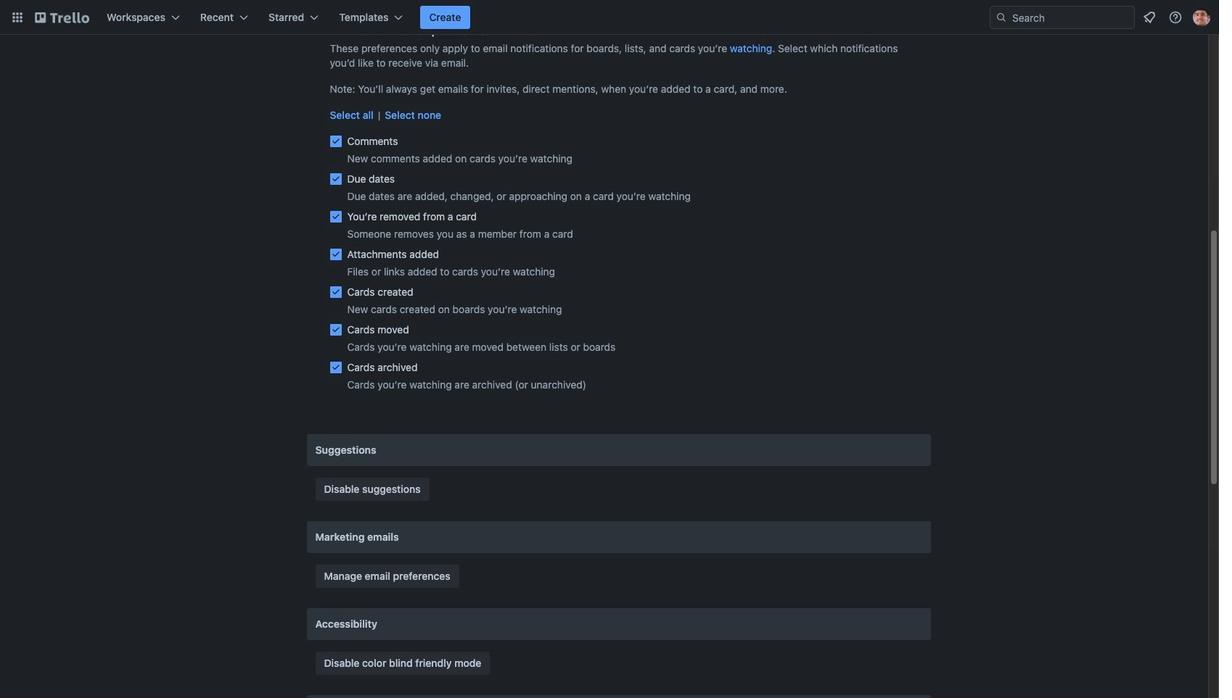 Task type: vqa. For each thing, say whether or not it's contained in the screenshot.
add board image
no



Task type: locate. For each thing, give the bounding box(es) containing it.
search image
[[996, 12, 1007, 23]]

back to home image
[[35, 6, 89, 29]]

open information menu image
[[1168, 10, 1183, 25]]

Search field
[[990, 6, 1135, 29]]



Task type: describe. For each thing, give the bounding box(es) containing it.
james peterson (jamespeterson93) image
[[1193, 9, 1211, 26]]

0 notifications image
[[1141, 9, 1158, 26]]

primary element
[[0, 0, 1219, 35]]



